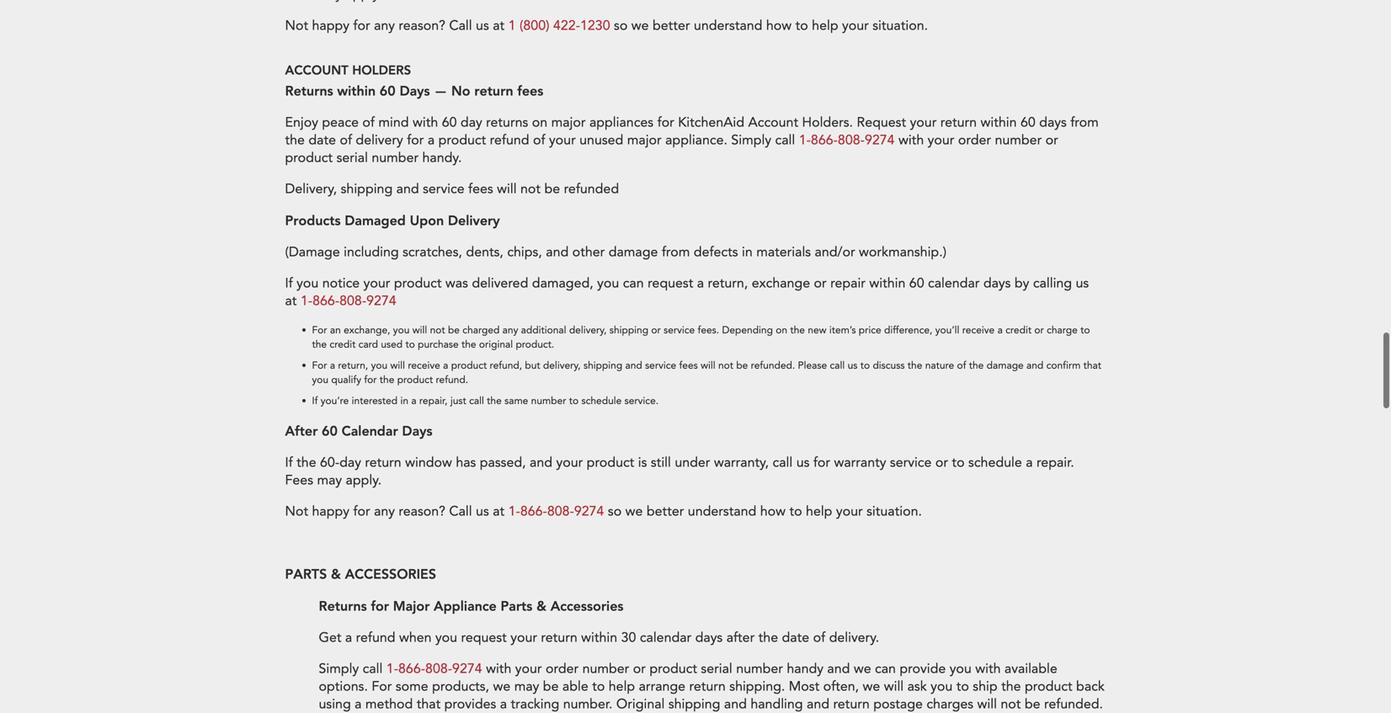 Task type: describe. For each thing, give the bounding box(es) containing it.
product left 'back'
[[1025, 678, 1073, 696]]

account
[[285, 61, 348, 78]]

if you notice your product was delivered damaged, you can request a return, exchange or repair within 60 calendar days by calling us at
[[285, 274, 1089, 310]]

schedule inside for an exchange, you will not be charged any additional delivery, shipping or service fees. depending on the new item's price difference, you'll receive a credit or charge to the credit card used to purchase the original product. for a return, you will receive a product refund, but delivery, shipping and service fees will not be refunded. please call us to discuss the nature of the damage and confirm that you qualify for the product refund. if you're interested in a repair, just call the same number to schedule service.
[[581, 394, 622, 408]]

after
[[285, 422, 318, 440]]

1- left notice
[[301, 292, 313, 310]]

return right arrange
[[689, 678, 726, 696]]

1 horizontal spatial credit
[[1006, 324, 1032, 337]]

calendar
[[342, 422, 398, 440]]

and up service.
[[625, 359, 642, 373]]

number inside for an exchange, you will not be charged any additional delivery, shipping or service fees. depending on the new item's price difference, you'll receive a credit or charge to the credit card used to purchase the original product. for a return, you will receive a product refund, but delivery, shipping and service fees will not be refunded. please call us to discuss the nature of the damage and confirm that you qualify for the product refund. if you're interested in a repair, just call the same number to schedule service.
[[531, 394, 566, 408]]

—
[[434, 82, 447, 100]]

product up the original
[[650, 660, 697, 678]]

call inside enjoy peace of mind with 60 day returns on major appliances for kitchenaid account holders. request your return within 60 days from the date of delivery for a product refund of your unused major appliance. simply call
[[775, 131, 795, 150]]

depending
[[722, 324, 773, 337]]

passed,
[[480, 454, 526, 472]]

1- right account
[[799, 131, 811, 150]]

you down (damage including scratches, dents, chips, and other damage from defects in materials and/or workmanship.)
[[597, 274, 619, 293]]

for up 'holders'
[[353, 17, 370, 35]]

on inside enjoy peace of mind with 60 day returns on major appliances for kitchenaid account holders. request your return within 60 days from the date of delivery for a product refund of your unused major appliance. simply call
[[532, 113, 547, 132]]

for an exchange, you will not be charged any additional delivery, shipping or service fees. depending on the new item's price difference, you'll receive a credit or charge to the credit card used to purchase the original product. for a return, you will receive a product refund, but delivery, shipping and service fees will not be refunded. please call us to discuss the nature of the damage and confirm that you qualify for the product refund. if you're interested in a repair, just call the same number to schedule service.
[[312, 324, 1101, 408]]

confirm
[[1046, 359, 1081, 373]]

not left refunded
[[520, 180, 541, 198]]

(damage
[[285, 243, 340, 262]]

1 horizontal spatial receive
[[962, 324, 995, 337]]

exchange
[[752, 274, 810, 293]]

additional
[[521, 324, 566, 337]]

us inside if the 60-day return window has passed, and your product is still under warranty, call us for warranty service or to schedule a repair. fees may apply.
[[796, 454, 810, 472]]

accessories
[[551, 597, 624, 615]]

a left tracking
[[500, 695, 507, 713]]

will down fees.
[[701, 359, 716, 373]]

and up products damaged upon delivery
[[396, 180, 419, 198]]

will left ask
[[884, 678, 904, 696]]

shipping right but
[[584, 359, 622, 373]]

reason? for 1
[[399, 17, 445, 35]]

and inside if the 60-day return window has passed, and your product is still under warranty, call us for warranty service or to schedule a repair. fees may apply.
[[530, 454, 552, 472]]

1 vertical spatial credit
[[330, 338, 356, 352]]

you down card
[[371, 359, 388, 373]]

day inside if the 60-day return window has passed, and your product is still under warranty, call us for warranty service or to schedule a repair. fees may apply.
[[340, 454, 361, 472]]

order for simply call
[[546, 660, 579, 678]]

a right using
[[355, 695, 362, 713]]

warranty
[[834, 454, 886, 472]]

to inside if the 60-day return window has passed, and your product is still under warranty, call us for warranty service or to schedule a repair. fees may apply.
[[952, 454, 965, 472]]

for inside with your order number or product serial number handy and we can provide you with available options. for some products, we may be able to help arrange return shipping. most often, we will ask you to ship the product back using a method that provides a tracking number. original shipping and handling and return postage charges will not be refunded.
[[372, 678, 392, 696]]

can inside with your order number or product serial number handy and we can provide you with available options. for some products, we may be able to help arrange return shipping. most often, we will ask you to ship the product back using a method that provides a tracking number. original shipping and handling and return postage charges will not be refunded.
[[875, 660, 896, 678]]

interested
[[352, 394, 398, 408]]

charged
[[463, 324, 500, 337]]

warranty,
[[714, 454, 769, 472]]

the left the same
[[487, 394, 502, 408]]

866- down when on the bottom of the page
[[398, 660, 425, 678]]

holders.
[[802, 113, 853, 132]]

or inside with your order number or product serial number handy.
[[1046, 131, 1058, 150]]

you up you're
[[312, 373, 329, 387]]

calling
[[1033, 274, 1072, 293]]

return inside if the 60-day return window has passed, and your product is still under warranty, call us for warranty service or to schedule a repair. fees may apply.
[[365, 454, 401, 472]]

parts
[[501, 597, 533, 615]]

in inside for an exchange, you will not be charged any additional delivery, shipping or service fees. depending on the new item's price difference, you'll receive a credit or charge to the credit card used to purchase the original product. for a return, you will receive a product refund, but delivery, shipping and service fees will not be refunded. please call us to discuss the nature of the damage and confirm that you qualify for the product refund. if you're interested in a repair, just call the same number to schedule service.
[[400, 394, 408, 408]]

used
[[381, 338, 403, 352]]

0 vertical spatial for
[[312, 324, 327, 337]]

arrange
[[639, 678, 686, 696]]

for inside for an exchange, you will not be charged any additional delivery, shipping or service fees. depending on the new item's price difference, you'll receive a credit or charge to the credit card used to purchase the original product. for a return, you will receive a product refund, but delivery, shipping and service fees will not be refunded. please call us to discuss the nature of the damage and confirm that you qualify for the product refund. if you're interested in a repair, just call the same number to schedule service.
[[364, 373, 377, 387]]

options.
[[319, 678, 368, 696]]

including
[[344, 243, 399, 262]]

if for you
[[285, 274, 293, 293]]

1 vertical spatial days
[[402, 422, 432, 440]]

call right just
[[469, 394, 484, 408]]

delivery
[[356, 131, 403, 150]]

scratches,
[[403, 243, 462, 262]]

for inside if the 60-day return window has passed, and your product is still under warranty, call us for warranty service or to schedule a repair. fees may apply.
[[813, 454, 830, 472]]

understand for 1230
[[694, 17, 763, 35]]

product up repair,
[[397, 373, 433, 387]]

1 vertical spatial for
[[312, 359, 327, 373]]

product inside enjoy peace of mind with 60 day returns on major appliances for kitchenaid account holders. request your return within 60 days from the date of delivery for a product refund of your unused major appliance. simply call
[[438, 131, 486, 150]]

1 (800) 422-1230 link
[[508, 17, 610, 35]]

be left refunded
[[544, 180, 560, 198]]

not inside with your order number or product serial number handy and we can provide you with available options. for some products, we may be able to help arrange return shipping. most often, we will ask you to ship the product back using a method that provides a tracking number. original shipping and handling and return postage charges will not be refunded.
[[1001, 695, 1021, 713]]

for right delivery
[[407, 131, 424, 150]]

days inside 'if you notice your product was delivered damaged, you can request a return, exchange or repair within 60 calendar days by calling us at'
[[983, 274, 1011, 293]]

apply.
[[346, 471, 382, 490]]

simply call 1-866-808-9274
[[319, 660, 482, 678]]

how for not happy for any reason? call us at 1 (800) 422-1230 so we better understand how to help your situation.
[[766, 17, 792, 35]]

price
[[859, 324, 881, 337]]

866- right account
[[811, 131, 838, 150]]

a up the refund.
[[443, 359, 448, 373]]

not for not happy for any reason? call us at 1 (800) 422-1230 so we better understand how to help your situation.
[[285, 17, 308, 35]]

the left card
[[312, 338, 327, 352]]

delivery.
[[829, 629, 879, 647]]

item's
[[829, 324, 856, 337]]

fees.
[[698, 324, 719, 337]]

better for 1 (800) 422-1230
[[653, 17, 690, 35]]

products,
[[432, 678, 489, 696]]

no
[[451, 82, 470, 100]]

you right ask
[[931, 678, 953, 696]]

any inside for an exchange, you will not be charged any additional delivery, shipping or service fees. depending on the new item's price difference, you'll receive a credit or charge to the credit card used to purchase the original product. for a return, you will receive a product refund, but delivery, shipping and service fees will not be refunded. please call us to discuss the nature of the damage and confirm that you qualify for the product refund. if you're interested in a repair, just call the same number to schedule service.
[[502, 324, 518, 337]]

be left able
[[543, 678, 559, 696]]

and left confirm
[[1027, 359, 1044, 373]]

not up the purchase
[[430, 324, 445, 337]]

for left major
[[371, 597, 389, 615]]

you up used
[[393, 324, 410, 337]]

1 vertical spatial delivery,
[[543, 359, 581, 373]]

and left handling
[[724, 695, 747, 713]]

a left repair,
[[411, 394, 417, 408]]

we left tracking
[[493, 678, 511, 696]]

us down the 'has'
[[476, 502, 489, 521]]

help for not happy for any reason? call us at 1-866-808-9274 so we better understand how to help your situation.
[[806, 502, 832, 521]]

postage
[[873, 695, 923, 713]]

1 horizontal spatial date
[[782, 629, 809, 647]]

a up qualify
[[330, 359, 335, 373]]

materials
[[756, 243, 811, 262]]

1 horizontal spatial major
[[627, 131, 662, 150]]

be down depending
[[736, 359, 748, 373]]

purchase
[[418, 338, 459, 352]]

request inside 'if you notice your product was delivered damaged, you can request a return, exchange or repair within 60 calendar days by calling us at'
[[648, 274, 693, 293]]

or inside with your order number or product serial number handy and we can provide you with available options. for some products, we may be able to help arrange return shipping. most often, we will ask you to ship the product back using a method that provides a tracking number. original shipping and handling and return postage charges will not be refunded.
[[633, 660, 646, 678]]

866- down passed,
[[520, 502, 547, 521]]

we right often,
[[863, 678, 880, 696]]

unused
[[580, 131, 623, 150]]

new
[[808, 324, 827, 337]]

0 horizontal spatial request
[[461, 629, 507, 647]]

of up handy
[[813, 629, 825, 647]]

and/or
[[815, 243, 855, 262]]

1 vertical spatial refund
[[356, 629, 395, 647]]

and down handy
[[807, 695, 829, 713]]

within inside account holders returns within 60 days — no return fees
[[337, 82, 376, 100]]

returns
[[486, 113, 528, 132]]

product inside if the 60-day return window has passed, and your product is still under warranty, call us for warranty service or to schedule a repair. fees may apply.
[[587, 454, 634, 472]]

with your order number or product serial number handy.
[[285, 131, 1058, 167]]

after 60 calendar days
[[285, 422, 432, 440]]

most
[[789, 678, 820, 696]]

exchange,
[[344, 324, 390, 337]]

product up the refund.
[[451, 359, 487, 373]]

60 inside 'if you notice your product was delivered damaged, you can request a return, exchange or repair within 60 calendar days by calling us at'
[[909, 274, 924, 293]]

appliances
[[589, 113, 654, 132]]

0 horizontal spatial days
[[695, 629, 723, 647]]

so for 1 (800) 422-1230
[[614, 17, 628, 35]]

so for 1-866-808-9274
[[608, 502, 622, 521]]

the down charged
[[461, 338, 476, 352]]

shipping.
[[729, 678, 785, 696]]

days inside account holders returns within 60 days — no return fees
[[400, 82, 430, 100]]

account holders returns within 60 days — no return fees
[[285, 61, 543, 100]]

your inside with your order number or product serial number handy.
[[928, 131, 954, 150]]

using
[[319, 695, 351, 713]]

often,
[[823, 678, 859, 696]]

1- down passed,
[[508, 502, 520, 521]]

us left 1
[[476, 17, 489, 35]]

original
[[479, 338, 513, 352]]

parts
[[285, 565, 327, 583]]

of left delivery
[[340, 131, 352, 150]]

if the 60-day return window has passed, and your product is still under warranty, call us for warranty service or to schedule a repair. fees may apply.
[[285, 454, 1074, 490]]

866- up an
[[313, 292, 339, 310]]

serial for handy.
[[337, 149, 368, 167]]

for down 'apply.'
[[353, 502, 370, 521]]

0 horizontal spatial receive
[[408, 359, 440, 373]]

the up interested
[[380, 373, 394, 387]]

service up service.
[[645, 359, 676, 373]]

delivery, shipping and service fees will not be refunded
[[285, 180, 619, 198]]

service left fees.
[[664, 324, 695, 337]]

card
[[358, 338, 378, 352]]

situation. for not happy for any reason? call us at 1-866-808-9274 so we better understand how to help your situation.
[[867, 502, 922, 521]]

for right the appliances
[[657, 113, 674, 132]]

the right nature
[[969, 359, 984, 373]]

not happy for any reason? call us at 1-866-808-9274 so we better understand how to help your situation.
[[285, 502, 922, 521]]

provides
[[444, 695, 496, 713]]

you down (damage
[[297, 274, 319, 293]]

help for not happy for any reason? call us at 1 (800) 422-1230 so we better understand how to help your situation.
[[812, 17, 838, 35]]

tracking
[[511, 695, 559, 713]]

and right handy
[[827, 660, 850, 678]]

you're
[[321, 394, 349, 408]]

when
[[399, 629, 432, 647]]

of right returns
[[533, 131, 545, 150]]

discuss
[[873, 359, 905, 373]]

1 vertical spatial fees
[[468, 180, 493, 198]]

or inside if the 60-day return window has passed, and your product is still under warranty, call us for warranty service or to schedule a repair. fees may apply.
[[935, 454, 948, 472]]

of left mind
[[362, 113, 375, 132]]

1-866-808-9274 link for simply call
[[386, 660, 482, 678]]

return down accessories
[[541, 629, 577, 647]]

delivered
[[472, 274, 528, 293]]

0 horizontal spatial damage
[[609, 243, 658, 262]]

the left nature
[[908, 359, 922, 373]]

within inside enjoy peace of mind with 60 day returns on major appliances for kitchenaid account holders. request your return within 60 days from the date of delivery for a product refund of your unused major appliance. simply call
[[981, 113, 1017, 132]]

window
[[405, 454, 452, 472]]

at for not happy for any reason? call us at 1-866-808-9274 so we better understand how to help your situation.
[[493, 502, 505, 521]]

1 vertical spatial calendar
[[640, 629, 692, 647]]

you right when on the bottom of the page
[[435, 629, 457, 647]]

(damage including scratches, dents, chips, and other damage from defects in materials and/or workmanship.)
[[285, 243, 947, 262]]

at for not happy for any reason? call us at 1 (800) 422-1230 so we better understand how to help your situation.
[[493, 17, 505, 35]]

damaged
[[345, 212, 406, 229]]

(800)
[[520, 17, 550, 35]]

at inside 'if you notice your product was delivered damaged, you can request a return, exchange or repair within 60 calendar days by calling us at'
[[285, 292, 297, 310]]

returns inside account holders returns within 60 days — no return fees
[[285, 82, 333, 100]]

will up delivery
[[497, 180, 517, 198]]

understand for 9274
[[688, 502, 756, 521]]

delivery
[[448, 212, 500, 229]]

by
[[1015, 274, 1029, 293]]

get a refund when you request your return within 30 calendar days after the date of delivery.
[[319, 629, 879, 647]]

1-866-808-9274 for enjoy peace of mind with 60 day returns on major appliances for kitchenaid account holders. request your return within 60 days from the date of delivery for a product refund of your unused major appliance. simply call
[[799, 131, 895, 150]]

return, inside for an exchange, you will not be charged any additional delivery, shipping or service fees. depending on the new item's price difference, you'll receive a credit or charge to the credit card used to purchase the original product. for a return, you will receive a product refund, but delivery, shipping and service fees will not be refunded. please call us to discuss the nature of the damage and confirm that you qualify for the product refund. if you're interested in a repair, just call the same number to schedule service.
[[338, 359, 368, 373]]

a right get
[[345, 629, 352, 647]]

number.
[[563, 695, 613, 713]]

accessories
[[345, 565, 436, 583]]

be up the purchase
[[448, 324, 460, 337]]

please
[[798, 359, 827, 373]]

nature
[[925, 359, 954, 373]]

happy for not happy for any reason? call us at 1 (800) 422-1230 so we better understand how to help your situation.
[[312, 17, 349, 35]]

other
[[572, 243, 605, 262]]

ship
[[973, 678, 998, 696]]

not for not happy for any reason? call us at 1-866-808-9274 so we better understand how to help your situation.
[[285, 502, 308, 521]]

repair,
[[419, 394, 448, 408]]

handling
[[751, 695, 803, 713]]

1 horizontal spatial in
[[742, 243, 753, 262]]

ask
[[907, 678, 927, 696]]



Task type: locate. For each thing, give the bounding box(es) containing it.
1 horizontal spatial 1-866-808-9274
[[799, 131, 895, 150]]

same
[[505, 394, 528, 408]]

that right confirm
[[1083, 359, 1101, 373]]

1 vertical spatial happy
[[312, 502, 349, 521]]

not down fees.
[[718, 359, 734, 373]]

0 vertical spatial refunded.
[[751, 359, 795, 373]]

with
[[413, 113, 438, 132], [899, 131, 924, 150], [486, 660, 511, 678], [975, 660, 1001, 678]]

0 horizontal spatial major
[[551, 113, 586, 132]]

delivery, right but
[[543, 359, 581, 373]]

60-
[[320, 454, 340, 472]]

difference,
[[884, 324, 933, 337]]

products
[[285, 212, 341, 229]]

0 horizontal spatial credit
[[330, 338, 356, 352]]

0 vertical spatial damage
[[609, 243, 658, 262]]

2 vertical spatial fees
[[679, 359, 698, 373]]

1 vertical spatial in
[[400, 394, 408, 408]]

0 vertical spatial situation.
[[873, 17, 928, 35]]

the right the after
[[758, 629, 778, 647]]

calendar up you'll
[[928, 274, 980, 293]]

for left an
[[312, 324, 327, 337]]

0 vertical spatial help
[[812, 17, 838, 35]]

1 horizontal spatial from
[[1071, 113, 1099, 132]]

reason? up account holders returns within 60 days — no return fees
[[399, 17, 445, 35]]

serial inside with your order number or product serial number handy.
[[337, 149, 368, 167]]

of inside for an exchange, you will not be charged any additional delivery, shipping or service fees. depending on the new item's price difference, you'll receive a credit or charge to the credit card used to purchase the original product. for a return, you will receive a product refund, but delivery, shipping and service fees will not be refunded. please call us to discuss the nature of the damage and confirm that you qualify for the product refund. if you're interested in a repair, just call the same number to schedule service.
[[957, 359, 966, 373]]

major right unused
[[627, 131, 662, 150]]

1 horizontal spatial request
[[648, 274, 693, 293]]

0 vertical spatial happy
[[312, 17, 349, 35]]

serial down peace
[[337, 149, 368, 167]]

on
[[532, 113, 547, 132], [776, 324, 787, 337]]

1 vertical spatial from
[[662, 243, 690, 262]]

day down no
[[461, 113, 482, 132]]

may left able
[[514, 678, 539, 696]]

0 vertical spatial refund
[[490, 131, 529, 150]]

your inside if the 60-day return window has passed, and your product is still under warranty, call us for warranty service or to schedule a repair. fees may apply.
[[556, 454, 583, 472]]

0 vertical spatial in
[[742, 243, 753, 262]]

and left other
[[546, 243, 569, 262]]

0 vertical spatial &
[[331, 565, 341, 583]]

serial for handy
[[701, 660, 732, 678]]

for left some
[[372, 678, 392, 696]]

422-
[[553, 17, 580, 35]]

service
[[423, 180, 465, 198], [664, 324, 695, 337], [645, 359, 676, 373], [890, 454, 932, 472]]

1 vertical spatial request
[[461, 629, 507, 647]]

1 happy from the top
[[312, 17, 349, 35]]

1 horizontal spatial refund
[[490, 131, 529, 150]]

your inside with your order number or product serial number handy and we can provide you with available options. for some products, we may be able to help arrange return shipping. most often, we will ask you to ship the product back using a method that provides a tracking number. original shipping and handling and return postage charges will not be refunded.
[[515, 660, 542, 678]]

refund right handy.
[[490, 131, 529, 150]]

0 vertical spatial not
[[285, 17, 308, 35]]

0 horizontal spatial refunded.
[[751, 359, 795, 373]]

call for 1
[[449, 17, 472, 35]]

request
[[648, 274, 693, 293], [461, 629, 507, 647]]

at left 1
[[493, 17, 505, 35]]

will up the purchase
[[412, 324, 427, 337]]

fees up delivery
[[468, 180, 493, 198]]

shipping inside with your order number or product serial number handy and we can provide you with available options. for some products, we may be able to help arrange return shipping. most often, we will ask you to ship the product back using a method that provides a tracking number. original shipping and handling and return postage charges will not be refunded.
[[668, 695, 720, 713]]

0 vertical spatial order
[[958, 131, 991, 150]]

any up original
[[502, 324, 518, 337]]

1 vertical spatial situation.
[[867, 502, 922, 521]]

we down is
[[625, 502, 643, 521]]

day inside enjoy peace of mind with 60 day returns on major appliances for kitchenaid account holders. request your return within 60 days from the date of delivery for a product refund of your unused major appliance. simply call
[[461, 113, 482, 132]]

return inside enjoy peace of mind with 60 day returns on major appliances for kitchenaid account holders. request your return within 60 days from the date of delivery for a product refund of your unused major appliance. simply call
[[940, 113, 977, 132]]

product down no
[[438, 131, 486, 150]]

1 vertical spatial damage
[[987, 359, 1024, 373]]

refund left when on the bottom of the page
[[356, 629, 395, 647]]

service down handy.
[[423, 180, 465, 198]]

or inside 'if you notice your product was delivered damaged, you can request a return, exchange or repair within 60 calendar days by calling us at'
[[814, 274, 827, 293]]

with inside with your order number or product serial number handy.
[[899, 131, 924, 150]]

0 vertical spatial delivery,
[[569, 324, 607, 337]]

charge
[[1047, 324, 1078, 337]]

of right nature
[[957, 359, 966, 373]]

0 vertical spatial schedule
[[581, 394, 622, 408]]

2 vertical spatial for
[[372, 678, 392, 696]]

0 vertical spatial returns
[[285, 82, 333, 100]]

so
[[614, 17, 628, 35], [608, 502, 622, 521]]

will right 'charges'
[[977, 695, 997, 713]]

service inside if the 60-day return window has passed, and your product is still under warranty, call us for warranty service or to schedule a repair. fees may apply.
[[890, 454, 932, 472]]

we right 1230
[[631, 17, 649, 35]]

0 vertical spatial call
[[449, 17, 472, 35]]

simply
[[731, 131, 771, 150], [319, 660, 359, 678]]

shipping up "damaged"
[[341, 180, 393, 198]]

but
[[525, 359, 540, 373]]

parts & accessories
[[285, 565, 436, 583]]

receive right you'll
[[962, 324, 995, 337]]

can inside 'if you notice your product was delivered damaged, you can request a return, exchange or repair within 60 calendar days by calling us at'
[[623, 274, 644, 293]]

better right 1230
[[653, 17, 690, 35]]

0 vertical spatial if
[[285, 274, 293, 293]]

can
[[623, 274, 644, 293], [875, 660, 896, 678]]

1-866-808-9274 for if you notice your product was delivered damaged, you can request a return, exchange or repair within 60 calendar days by calling us at
[[301, 292, 396, 310]]

shipping down 'if you notice your product was delivered damaged, you can request a return, exchange or repair within 60 calendar days by calling us at'
[[610, 324, 648, 337]]

2 reason? from the top
[[399, 502, 445, 521]]

products damaged upon delivery
[[285, 212, 500, 229]]

you left ship
[[950, 660, 972, 678]]

within
[[337, 82, 376, 100], [981, 113, 1017, 132], [869, 274, 906, 293], [581, 629, 617, 647]]

enjoy
[[285, 113, 318, 132]]

a left repair.
[[1026, 454, 1033, 472]]

can left ask
[[875, 660, 896, 678]]

if
[[285, 274, 293, 293], [312, 394, 318, 408], [285, 454, 293, 472]]

1 vertical spatial returns
[[319, 597, 367, 615]]

1-866-808-9274 right account
[[799, 131, 895, 150]]

so right 1230
[[614, 17, 628, 35]]

to
[[795, 17, 808, 35], [1081, 324, 1090, 337], [405, 338, 415, 352], [860, 359, 870, 373], [569, 394, 579, 408], [952, 454, 965, 472], [789, 502, 802, 521], [592, 678, 605, 696], [956, 678, 969, 696]]

1 vertical spatial receive
[[408, 359, 440, 373]]

1 vertical spatial on
[[776, 324, 787, 337]]

a right you'll
[[998, 324, 1003, 337]]

happy up account
[[312, 17, 349, 35]]

1-866-808-9274 link for enjoy peace of mind with 60 day returns on major appliances for kitchenaid account holders. request your return within 60 days from the date of delivery for a product refund of your unused major appliance. simply call
[[799, 131, 895, 150]]

1 vertical spatial schedule
[[968, 454, 1022, 472]]

1 vertical spatial so
[[608, 502, 622, 521]]

and
[[396, 180, 419, 198], [546, 243, 569, 262], [625, 359, 642, 373], [1027, 359, 1044, 373], [530, 454, 552, 472], [827, 660, 850, 678], [724, 695, 747, 713], [807, 695, 829, 713]]

returns up get
[[319, 597, 367, 615]]

0 vertical spatial return,
[[708, 274, 748, 293]]

0 vertical spatial so
[[614, 17, 628, 35]]

day
[[461, 113, 482, 132], [340, 454, 361, 472]]

refunded. left please
[[751, 359, 795, 373]]

call
[[775, 131, 795, 150], [830, 359, 845, 373], [469, 394, 484, 408], [773, 454, 793, 472], [363, 660, 383, 678]]

1 vertical spatial how
[[760, 502, 786, 521]]

1 vertical spatial any
[[502, 324, 518, 337]]

0 horizontal spatial 1-866-808-9274
[[301, 292, 396, 310]]

0 vertical spatial on
[[532, 113, 547, 132]]

1-866-808-9274 link down when on the bottom of the page
[[386, 660, 482, 678]]

credit
[[1006, 324, 1032, 337], [330, 338, 356, 352]]

some
[[396, 678, 428, 696]]

call left 1
[[449, 17, 472, 35]]

1 vertical spatial reason?
[[399, 502, 445, 521]]

shipping right the original
[[668, 695, 720, 713]]

receive down the purchase
[[408, 359, 440, 373]]

1 vertical spatial date
[[782, 629, 809, 647]]

better for 1-866-808-9274
[[647, 502, 684, 521]]

0 horizontal spatial calendar
[[640, 629, 692, 647]]

1 reason? from the top
[[399, 17, 445, 35]]

0 vertical spatial that
[[1083, 359, 1101, 373]]

fees up returns
[[517, 82, 543, 100]]

for
[[353, 17, 370, 35], [657, 113, 674, 132], [407, 131, 424, 150], [364, 373, 377, 387], [813, 454, 830, 472], [353, 502, 370, 521], [371, 597, 389, 615]]

product
[[438, 131, 486, 150], [285, 149, 333, 167], [394, 274, 442, 293], [451, 359, 487, 373], [397, 373, 433, 387], [587, 454, 634, 472], [650, 660, 697, 678], [1025, 678, 1073, 696]]

the left 60- at the bottom
[[297, 454, 316, 472]]

1 vertical spatial that
[[417, 695, 441, 713]]

0 vertical spatial 1-866-808-9274
[[799, 131, 895, 150]]

we down "delivery."
[[854, 660, 871, 678]]

may right fees
[[317, 471, 342, 490]]

we
[[631, 17, 649, 35], [625, 502, 643, 521], [854, 660, 871, 678], [493, 678, 511, 696], [863, 678, 880, 696]]

any down 'apply.'
[[374, 502, 395, 521]]

order for enjoy peace of mind with 60 day returns on major appliances for kitchenaid account holders. request your return within 60 days from the date of delivery for a product refund of your unused major appliance. simply call
[[958, 131, 991, 150]]

1-866-808-9274 link for not happy for any reason? call us at
[[508, 502, 604, 521]]

call inside if the 60-day return window has passed, and your product is still under warranty, call us for warranty service or to schedule a repair. fees may apply.
[[773, 454, 793, 472]]

0 vertical spatial understand
[[694, 17, 763, 35]]

account
[[748, 113, 798, 132]]

that inside with your order number or product serial number handy and we can provide you with available options. for some products, we may be able to help arrange return shipping. most often, we will ask you to ship the product back using a method that provides a tracking number. original shipping and handling and return postage charges will not be refunded.
[[417, 695, 441, 713]]

order inside with your order number or product serial number handy.
[[958, 131, 991, 150]]

in
[[742, 243, 753, 262], [400, 394, 408, 408]]

0 horizontal spatial day
[[340, 454, 361, 472]]

how for not happy for any reason? call us at 1-866-808-9274 so we better understand how to help your situation.
[[760, 502, 786, 521]]

understand
[[694, 17, 763, 35], [688, 502, 756, 521]]

us left warranty on the right of the page
[[796, 454, 810, 472]]

0 horizontal spatial &
[[331, 565, 341, 583]]

a inside if the 60-day return window has passed, and your product is still under warranty, call us for warranty service or to schedule a repair. fees may apply.
[[1026, 454, 1033, 472]]

if inside if the 60-day return window has passed, and your product is still under warranty, call us for warranty service or to schedule a repair. fees may apply.
[[285, 454, 293, 472]]

0 horizontal spatial order
[[546, 660, 579, 678]]

0 vertical spatial request
[[648, 274, 693, 293]]

the inside enjoy peace of mind with 60 day returns on major appliances for kitchenaid account holders. request your return within 60 days from the date of delivery for a product refund of your unused major appliance. simply call
[[285, 131, 305, 150]]

your inside 'if you notice your product was delivered damaged, you can request a return, exchange or repair within 60 calendar days by calling us at'
[[364, 274, 390, 293]]

2 vertical spatial any
[[374, 502, 395, 521]]

not down fees
[[285, 502, 308, 521]]

simply right 'appliance.'
[[731, 131, 771, 150]]

1 vertical spatial help
[[806, 502, 832, 521]]

chips,
[[507, 243, 542, 262]]

request down returns for major appliance parts & accessories
[[461, 629, 507, 647]]

1 vertical spatial serial
[[701, 660, 732, 678]]

1 horizontal spatial can
[[875, 660, 896, 678]]

fees inside for an exchange, you will not be charged any additional delivery, shipping or service fees. depending on the new item's price difference, you'll receive a credit or charge to the credit card used to purchase the original product. for a return, you will receive a product refund, but delivery, shipping and service fees will not be refunded. please call us to discuss the nature of the damage and confirm that you qualify for the product refund. if you're interested in a repair, just call the same number to schedule service.
[[679, 359, 698, 373]]

us left discuss
[[848, 359, 858, 373]]

2 call from the top
[[449, 502, 472, 521]]

available
[[1005, 660, 1058, 678]]

2 not from the top
[[285, 502, 308, 521]]

0 horizontal spatial refund
[[356, 629, 395, 647]]

refunded
[[564, 180, 619, 198]]

happy
[[312, 17, 349, 35], [312, 502, 349, 521]]

call
[[449, 17, 472, 35], [449, 502, 472, 521]]

may inside with your order number or product serial number handy and we can provide you with available options. for some products, we may be able to help arrange return shipping. most often, we will ask you to ship the product back using a method that provides a tracking number. original shipping and handling and return postage charges will not be refunded.
[[514, 678, 539, 696]]

1 horizontal spatial fees
[[517, 82, 543, 100]]

date inside enjoy peace of mind with 60 day returns on major appliances for kitchenaid account holders. request your return within 60 days from the date of delivery for a product refund of your unused major appliance. simply call
[[309, 131, 336, 150]]

date
[[309, 131, 336, 150], [782, 629, 809, 647]]

1-
[[799, 131, 811, 150], [301, 292, 313, 310], [508, 502, 520, 521], [386, 660, 398, 678]]

handy
[[787, 660, 824, 678]]

not
[[520, 180, 541, 198], [430, 324, 445, 337], [718, 359, 734, 373], [1001, 695, 1021, 713]]

return left postage
[[833, 695, 870, 713]]

repair
[[830, 274, 866, 293]]

that
[[1083, 359, 1101, 373], [417, 695, 441, 713]]

from inside enjoy peace of mind with 60 day returns on major appliances for kitchenaid account holders. request your return within 60 days from the date of delivery for a product refund of your unused major appliance. simply call
[[1071, 113, 1099, 132]]

delivery,
[[285, 180, 337, 198]]

refund,
[[490, 359, 522, 373]]

you'll
[[935, 324, 960, 337]]

days inside enjoy peace of mind with 60 day returns on major appliances for kitchenaid account holders. request your return within 60 days from the date of delivery for a product refund of your unused major appliance. simply call
[[1039, 113, 1067, 132]]

us right calling
[[1076, 274, 1089, 293]]

may
[[317, 471, 342, 490], [514, 678, 539, 696]]

credit left charge
[[1006, 324, 1032, 337]]

2 vertical spatial if
[[285, 454, 293, 472]]

under
[[675, 454, 710, 472]]

damage
[[609, 243, 658, 262], [987, 359, 1024, 373]]

2 horizontal spatial fees
[[679, 359, 698, 373]]

delivery, right the 'additional'
[[569, 324, 607, 337]]

0 vertical spatial at
[[493, 17, 505, 35]]

1 vertical spatial may
[[514, 678, 539, 696]]

serial inside with your order number or product serial number handy and we can provide you with available options. for some products, we may be able to help arrange return shipping. most often, we will ask you to ship the product back using a method that provides a tracking number. original shipping and handling and return postage charges will not be refunded.
[[701, 660, 732, 678]]

if left you're
[[312, 394, 318, 408]]

return inside account holders returns within 60 days — no return fees
[[474, 82, 513, 100]]

call up the method
[[363, 660, 383, 678]]

if down "after"
[[285, 454, 293, 472]]

60 inside account holders returns within 60 days — no return fees
[[380, 82, 396, 100]]

0 vertical spatial serial
[[337, 149, 368, 167]]

if inside 'if you notice your product was delivered damaged, you can request a return, exchange or repair within 60 calendar days by calling us at'
[[285, 274, 293, 293]]

schedule inside if the 60-day return window has passed, and your product is still under warranty, call us for warranty service or to schedule a repair. fees may apply.
[[968, 454, 1022, 472]]

us inside 'if you notice your product was delivered damaged, you can request a return, exchange or repair within 60 calendar days by calling us at'
[[1076, 274, 1089, 293]]

calendar inside 'if you notice your product was delivered damaged, you can request a return, exchange or repair within 60 calendar days by calling us at'
[[928, 274, 980, 293]]

a inside 'if you notice your product was delivered damaged, you can request a return, exchange or repair within 60 calendar days by calling us at'
[[697, 274, 704, 293]]

happy for not happy for any reason? call us at 1-866-808-9274 so we better understand how to help your situation.
[[312, 502, 349, 521]]

within inside 'if you notice your product was delivered damaged, you can request a return, exchange or repair within 60 calendar days by calling us at'
[[869, 274, 906, 293]]

1 horizontal spatial day
[[461, 113, 482, 132]]

order
[[958, 131, 991, 150], [546, 660, 579, 678]]

product inside 'if you notice your product was delivered damaged, you can request a return, exchange or repair within 60 calendar days by calling us at'
[[394, 274, 442, 293]]

an
[[330, 324, 341, 337]]

1 horizontal spatial simply
[[731, 131, 771, 150]]

1 not from the top
[[285, 17, 308, 35]]

2 vertical spatial at
[[493, 502, 505, 521]]

qualify
[[331, 373, 361, 387]]

1 horizontal spatial serial
[[701, 660, 732, 678]]

still
[[651, 454, 671, 472]]

be down available at bottom right
[[1025, 695, 1040, 713]]

if for the
[[285, 454, 293, 472]]

handy.
[[422, 149, 462, 167]]

call right please
[[830, 359, 845, 373]]

0 vertical spatial day
[[461, 113, 482, 132]]

1 horizontal spatial calendar
[[928, 274, 980, 293]]

1 vertical spatial call
[[449, 502, 472, 521]]

in right defects
[[742, 243, 753, 262]]

fees
[[285, 471, 313, 490]]

the inside if the 60-day return window has passed, and your product is still under warranty, call us for warranty service or to schedule a repair. fees may apply.
[[297, 454, 316, 472]]

2 vertical spatial days
[[695, 629, 723, 647]]

refunded. inside for an exchange, you will not be charged any additional delivery, shipping or service fees. depending on the new item's price difference, you'll receive a credit or charge to the credit card used to purchase the original product. for a return, you will receive a product refund, but delivery, shipping and service fees will not be refunded. please call us to discuss the nature of the damage and confirm that you qualify for the product refund. if you're interested in a repair, just call the same number to schedule service.
[[751, 359, 795, 373]]

may inside if the 60-day return window has passed, and your product is still under warranty, call us for warranty service or to schedule a repair. fees may apply.
[[317, 471, 342, 490]]

order inside with your order number or product serial number handy and we can provide you with available options. for some products, we may be able to help arrange return shipping. most often, we will ask you to ship the product back using a method that provides a tracking number. original shipping and handling and return postage charges will not be refunded.
[[546, 660, 579, 678]]

days
[[400, 82, 430, 100], [402, 422, 432, 440]]

a down defects
[[697, 274, 704, 293]]

simply inside enjoy peace of mind with 60 day returns on major appliances for kitchenaid account holders. request your return within 60 days from the date of delivery for a product refund of your unused major appliance. simply call
[[731, 131, 771, 150]]

1 horizontal spatial &
[[537, 597, 547, 615]]

fees
[[517, 82, 543, 100], [468, 180, 493, 198], [679, 359, 698, 373]]

1 vertical spatial simply
[[319, 660, 359, 678]]

1 horizontal spatial order
[[958, 131, 991, 150]]

0 horizontal spatial on
[[532, 113, 547, 132]]

fees inside account holders returns within 60 days — no return fees
[[517, 82, 543, 100]]

1 vertical spatial can
[[875, 660, 896, 678]]

better
[[653, 17, 690, 35], [647, 502, 684, 521]]

and right passed,
[[530, 454, 552, 472]]

any for 1-866-808-9274
[[374, 502, 395, 521]]

provide
[[900, 660, 946, 678]]

0 horizontal spatial simply
[[319, 660, 359, 678]]

on inside for an exchange, you will not be charged any additional delivery, shipping or service fees. depending on the new item's price difference, you'll receive a credit or charge to the credit card used to purchase the original product. for a return, you will receive a product refund, but delivery, shipping and service fees will not be refunded. please call us to discuss the nature of the damage and confirm that you qualify for the product refund. if you're interested in a repair, just call the same number to schedule service.
[[776, 324, 787, 337]]

not
[[285, 17, 308, 35], [285, 502, 308, 521]]

how
[[766, 17, 792, 35], [760, 502, 786, 521]]

1 horizontal spatial may
[[514, 678, 539, 696]]

holders
[[352, 61, 411, 78]]

calendar
[[928, 274, 980, 293], [640, 629, 692, 647]]

on right depending
[[776, 324, 787, 337]]

1 vertical spatial order
[[546, 660, 579, 678]]

at left notice
[[285, 292, 297, 310]]

damaged,
[[532, 274, 593, 293]]

so down if the 60-day return window has passed, and your product is still under warranty, call us for warranty service or to schedule a repair. fees may apply.
[[608, 502, 622, 521]]

0 horizontal spatial fees
[[468, 180, 493, 198]]

schedule left repair.
[[968, 454, 1022, 472]]

us inside for an exchange, you will not be charged any additional delivery, shipping or service fees. depending on the new item's price difference, you'll receive a credit or charge to the credit card used to purchase the original product. for a return, you will receive a product refund, but delivery, shipping and service fees will not be refunded. please call us to discuss the nature of the damage and confirm that you qualify for the product refund. if you're interested in a repair, just call the same number to schedule service.
[[848, 359, 858, 373]]

the inside with your order number or product serial number handy and we can provide you with available options. for some products, we may be able to help arrange return shipping. most often, we will ask you to ship the product back using a method that provides a tracking number. original shipping and handling and return postage charges will not be refunded.
[[1001, 678, 1021, 696]]

will down used
[[390, 359, 405, 373]]

0 vertical spatial simply
[[731, 131, 771, 150]]

refunded. inside with your order number or product serial number handy and we can provide you with available options. for some products, we may be able to help arrange return shipping. most often, we will ask you to ship the product back using a method that provides a tracking number. original shipping and handling and return postage charges will not be refunded.
[[1044, 695, 1103, 713]]

at down passed,
[[493, 502, 505, 521]]

0 horizontal spatial that
[[417, 695, 441, 713]]

1 vertical spatial &
[[537, 597, 547, 615]]

0 vertical spatial days
[[400, 82, 430, 100]]

product inside with your order number or product serial number handy.
[[285, 149, 333, 167]]

the left new
[[790, 324, 805, 337]]

if inside for an exchange, you will not be charged any additional delivery, shipping or service fees. depending on the new item's price difference, you'll receive a credit or charge to the credit card used to purchase the original product. for a return, you will receive a product refund, but delivery, shipping and service fees will not be refunded. please call us to discuss the nature of the damage and confirm that you qualify for the product refund. if you're interested in a repair, just call the same number to schedule service.
[[312, 394, 318, 408]]

for up interested
[[364, 373, 377, 387]]

1 vertical spatial refunded.
[[1044, 695, 1103, 713]]

1 call from the top
[[449, 17, 472, 35]]

2 happy from the top
[[312, 502, 349, 521]]

reason? for 1-
[[399, 502, 445, 521]]

return, down defects
[[708, 274, 748, 293]]

damage inside for an exchange, you will not be charged any additional delivery, shipping or service fees. depending on the new item's price difference, you'll receive a credit or charge to the credit card used to purchase the original product. for a return, you will receive a product refund, but delivery, shipping and service fees will not be refunded. please call us to discuss the nature of the damage and confirm that you qualify for the product refund. if you're interested in a repair, just call the same number to schedule service.
[[987, 359, 1024, 373]]

on right returns
[[532, 113, 547, 132]]

any for 1 (800) 422-1230
[[374, 17, 395, 35]]

0 horizontal spatial may
[[317, 471, 342, 490]]

return, inside 'if you notice your product was delivered damaged, you can request a return, exchange or repair within 60 calendar days by calling us at'
[[708, 274, 748, 293]]

0 horizontal spatial can
[[623, 274, 644, 293]]

0 vertical spatial date
[[309, 131, 336, 150]]

was
[[445, 274, 468, 293]]

or
[[1046, 131, 1058, 150], [814, 274, 827, 293], [651, 324, 661, 337], [1034, 324, 1044, 337], [935, 454, 948, 472], [633, 660, 646, 678]]

situation. for not happy for any reason? call us at 1 (800) 422-1230 so we better understand how to help your situation.
[[873, 17, 928, 35]]

product.
[[516, 338, 554, 352]]

1 vertical spatial understand
[[688, 502, 756, 521]]

us
[[476, 17, 489, 35], [1076, 274, 1089, 293], [848, 359, 858, 373], [796, 454, 810, 472], [476, 502, 489, 521]]

1-866-808-9274
[[799, 131, 895, 150], [301, 292, 396, 310]]

return
[[474, 82, 513, 100], [940, 113, 977, 132], [365, 454, 401, 472], [541, 629, 577, 647], [689, 678, 726, 696], [833, 695, 870, 713]]

get
[[319, 629, 341, 647]]

1-866-808-9274 link for if you notice your product was delivered damaged, you can request a return, exchange or repair within 60 calendar days by calling us at
[[301, 292, 396, 310]]

call for 1-
[[449, 502, 472, 521]]

a inside enjoy peace of mind with 60 day returns on major appliances for kitchenaid account holders. request your return within 60 days from the date of delivery for a product refund of your unused major appliance. simply call
[[428, 131, 435, 150]]

help inside with your order number or product serial number handy and we can provide you with available options. for some products, we may be able to help arrange return shipping. most often, we will ask you to ship the product back using a method that provides a tracking number. original shipping and handling and return postage charges will not be refunded.
[[609, 678, 635, 696]]

method
[[365, 695, 413, 713]]

call down the 'has'
[[449, 502, 472, 521]]

returns for major appliance parts & accessories
[[319, 597, 624, 615]]

1 horizontal spatial schedule
[[968, 454, 1022, 472]]

1-866-808-9274 link
[[799, 131, 895, 150], [301, 292, 396, 310], [508, 502, 604, 521], [386, 660, 482, 678]]

1- up the method
[[386, 660, 398, 678]]

the right ship
[[1001, 678, 1021, 696]]

that inside for an exchange, you will not be charged any additional delivery, shipping or service fees. depending on the new item's price difference, you'll receive a credit or charge to the credit card used to purchase the original product. for a return, you will receive a product refund, but delivery, shipping and service fees will not be refunded. please call us to discuss the nature of the damage and confirm that you qualify for the product refund. if you're interested in a repair, just call the same number to schedule service.
[[1083, 359, 1101, 373]]

request
[[857, 113, 906, 132]]

1 horizontal spatial that
[[1083, 359, 1101, 373]]

1 horizontal spatial on
[[776, 324, 787, 337]]

days left — at left
[[400, 82, 430, 100]]

with inside enjoy peace of mind with 60 day returns on major appliances for kitchenaid account holders. request your return within 60 days from the date of delivery for a product refund of your unused major appliance. simply call
[[413, 113, 438, 132]]

refund inside enjoy peace of mind with 60 day returns on major appliances for kitchenaid account holders. request your return within 60 days from the date of delivery for a product refund of your unused major appliance. simply call
[[490, 131, 529, 150]]

peace
[[322, 113, 359, 132]]

1 vertical spatial day
[[340, 454, 361, 472]]



Task type: vqa. For each thing, say whether or not it's contained in the screenshot.
by
yes



